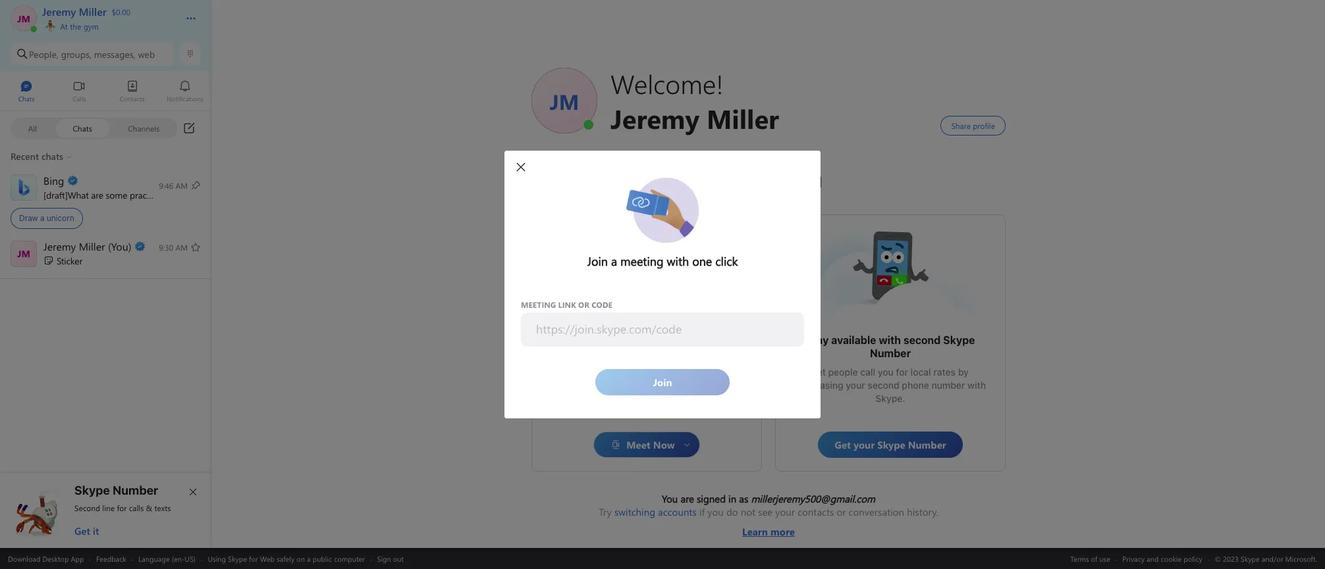 Task type: describe. For each thing, give the bounding box(es) containing it.
ups
[[663, 374, 679, 385]]

get
[[74, 525, 90, 538]]

skype. inside let people call you for local rates by purchasing your second phone number with skype.
[[876, 393, 906, 405]]

they
[[715, 360, 735, 372]]

skype inside the stay available with second skype number
[[944, 335, 975, 347]]

it
[[93, 525, 99, 538]]

local
[[911, 367, 931, 378]]

the for gym
[[70, 21, 81, 32]]

if inside share the invite with anyone even if they aren't on skype. no sign ups or downloads required.
[[707, 360, 713, 372]]

contacts
[[798, 506, 834, 519]]

learn more link
[[599, 519, 939, 539]]

privacy and cookie policy link
[[1123, 554, 1203, 564]]

chats
[[73, 123, 92, 133]]

web
[[260, 554, 275, 564]]

feedback link
[[96, 554, 126, 564]]

policy
[[1184, 554, 1203, 564]]

privacy
[[1123, 554, 1145, 564]]

https://join.skype.com/code text field
[[536, 322, 803, 337]]

let people call you for local rates by purchasing your second phone number with skype.
[[795, 367, 989, 405]]

using skype for web safely on a public computer link
[[208, 554, 365, 564]]

people, groups, messages, web button
[[11, 42, 175, 66]]

try
[[599, 506, 612, 519]]

0 horizontal spatial number
[[113, 484, 158, 498]]

second line for calls & texts
[[74, 503, 171, 514]]

with inside the stay available with second skype number
[[879, 335, 901, 347]]

download desktop app
[[8, 554, 84, 564]]

1 vertical spatial on
[[297, 554, 305, 564]]

downloads
[[693, 374, 740, 385]]

all
[[28, 123, 37, 133]]

using
[[208, 554, 226, 564]]

number inside the stay available with second skype number
[[870, 348, 911, 360]]

at the gym button
[[42, 18, 173, 32]]

draw
[[19, 213, 38, 223]]

terms of use link
[[1071, 554, 1111, 564]]

us)
[[185, 554, 196, 564]]

get it
[[74, 525, 99, 538]]

second inside let people call you for local rates by purchasing your second phone number with skype.
[[868, 380, 900, 391]]

language (en-us)
[[138, 554, 196, 564]]

the for invite
[[587, 360, 601, 372]]

gym
[[83, 21, 99, 32]]

for for using skype for web safely on a public computer
[[249, 554, 258, 564]]

by
[[958, 367, 969, 378]]

download
[[8, 554, 40, 564]]

on inside share the invite with anyone even if they aren't on skype. no sign ups or downloads required.
[[582, 374, 593, 385]]

more
[[771, 526, 795, 539]]

for inside let people call you for local rates by purchasing your second phone number with skype.
[[896, 367, 908, 378]]

share the invite with anyone even if they aren't on skype. no sign ups or downloads required.
[[554, 360, 742, 398]]

messages,
[[94, 48, 136, 60]]

draw a unicorn
[[19, 213, 74, 223]]

cookie
[[1161, 554, 1182, 564]]

rates
[[934, 367, 956, 378]]

available
[[831, 335, 877, 347]]

invite
[[603, 360, 627, 372]]

terms of use
[[1071, 554, 1111, 564]]

computer
[[334, 554, 365, 564]]

terms
[[1071, 554, 1089, 564]]

at the gym
[[58, 21, 99, 32]]

mansurfer
[[607, 235, 655, 249]]

call
[[861, 367, 876, 378]]

skype number
[[74, 484, 158, 498]]

anyone inside share the invite with anyone even if they aren't on skype. no sign ups or downloads required.
[[650, 360, 682, 372]]

sign out link
[[377, 554, 404, 564]]

you are signed in as
[[662, 493, 751, 506]]

people, groups, messages, web
[[29, 48, 155, 60]]

sign out
[[377, 554, 404, 564]]

and
[[1147, 554, 1159, 564]]

public
[[313, 554, 332, 564]]

or inside share the invite with anyone even if they aren't on skype. no sign ups or downloads required.
[[681, 374, 690, 385]]

unicorn
[[47, 213, 74, 223]]

meetings
[[604, 341, 652, 353]]

not
[[741, 506, 756, 519]]

whosthis
[[851, 229, 892, 242]]

as
[[739, 493, 749, 506]]

history.
[[907, 506, 939, 519]]

skype number element
[[11, 484, 201, 538]]

for for second line for calls & texts
[[117, 503, 127, 514]]

easy
[[578, 341, 602, 353]]

skype. inside share the invite with anyone even if they aren't on skype. no sign ups or downloads required.
[[595, 374, 625, 385]]

aren't
[[554, 374, 580, 385]]

second inside the stay available with second skype number
[[904, 335, 941, 347]]

using skype for web safely on a public computer
[[208, 554, 365, 564]]

you inside let people call you for local rates by purchasing your second phone number with skype.
[[878, 367, 894, 378]]

accounts
[[658, 506, 697, 519]]



Task type: vqa. For each thing, say whether or not it's contained in the screenshot.
practical on the left of page
no



Task type: locate. For each thing, give the bounding box(es) containing it.
of
[[1091, 554, 1098, 564]]

1 vertical spatial number
[[113, 484, 158, 498]]

stay
[[806, 335, 829, 347]]

privacy and cookie policy
[[1123, 554, 1203, 564]]

you left do
[[708, 506, 724, 519]]

on right the safely
[[297, 554, 305, 564]]

(en-
[[172, 554, 185, 564]]

1 vertical spatial or
[[837, 506, 846, 519]]

on down share
[[582, 374, 593, 385]]

for
[[896, 367, 908, 378], [117, 503, 127, 514], [249, 554, 258, 564]]

1 horizontal spatial for
[[249, 554, 258, 564]]

use
[[1100, 554, 1111, 564]]

no
[[627, 374, 640, 385]]

0 horizontal spatial if
[[700, 506, 705, 519]]

sticker
[[57, 255, 82, 267]]

2 horizontal spatial skype
[[944, 335, 975, 347]]

purchasing
[[795, 380, 844, 391]]

0 vertical spatial you
[[878, 367, 894, 378]]

1 horizontal spatial your
[[846, 380, 865, 391]]

channels
[[128, 123, 160, 133]]

1 vertical spatial skype
[[74, 484, 110, 498]]

second up 'local'
[[904, 335, 941, 347]]

if inside try switching accounts if you do not see your contacts or conversation history. learn more
[[700, 506, 705, 519]]

do
[[727, 506, 738, 519]]

the
[[70, 21, 81, 32], [587, 360, 601, 372]]

with down the by
[[968, 380, 986, 391]]

0 vertical spatial your
[[846, 380, 865, 391]]

2 vertical spatial skype
[[228, 554, 247, 564]]

anyone up even
[[679, 341, 716, 353]]

0 horizontal spatial skype.
[[595, 374, 625, 385]]

skype. down phone
[[876, 393, 906, 405]]

groups,
[[61, 48, 92, 60]]

1 horizontal spatial a
[[307, 554, 311, 564]]

out
[[393, 554, 404, 564]]

second
[[74, 503, 100, 514]]

try switching accounts if you do not see your contacts or conversation history. learn more
[[599, 506, 939, 539]]

skype. down invite
[[595, 374, 625, 385]]

draw a unicorn button
[[0, 170, 211, 234]]

if
[[707, 360, 713, 372], [700, 506, 705, 519]]

with up the no
[[629, 360, 648, 372]]

your down the call
[[846, 380, 865, 391]]

people,
[[29, 48, 59, 60]]

1 vertical spatial a
[[307, 554, 311, 564]]

are
[[681, 493, 694, 506]]

1 vertical spatial second
[[868, 380, 900, 391]]

you
[[878, 367, 894, 378], [708, 506, 724, 519]]

1 horizontal spatial if
[[707, 360, 713, 372]]

you right the call
[[878, 367, 894, 378]]

1 horizontal spatial you
[[878, 367, 894, 378]]

if right are
[[700, 506, 705, 519]]

a left public
[[307, 554, 311, 564]]

your
[[846, 380, 865, 391], [776, 506, 795, 519]]

0 horizontal spatial a
[[40, 213, 44, 223]]

0 horizontal spatial on
[[297, 554, 305, 564]]

number
[[932, 380, 965, 391]]

signed
[[697, 493, 726, 506]]

phone
[[902, 380, 929, 391]]

0 horizontal spatial or
[[681, 374, 690, 385]]

or inside try switching accounts if you do not see your contacts or conversation history. learn more
[[837, 506, 846, 519]]

1 horizontal spatial or
[[837, 506, 846, 519]]

texts
[[154, 503, 171, 514]]

stay available with second skype number
[[806, 335, 978, 360]]

with
[[879, 335, 901, 347], [654, 341, 677, 353], [629, 360, 648, 372], [968, 380, 986, 391]]

the inside button
[[70, 21, 81, 32]]

1 horizontal spatial skype.
[[876, 393, 906, 405]]

your inside let people call you for local rates by purchasing your second phone number with skype.
[[846, 380, 865, 391]]

your inside try switching accounts if you do not see your contacts or conversation history. learn more
[[776, 506, 795, 519]]

or right contacts
[[837, 506, 846, 519]]

web
[[138, 48, 155, 60]]

calls
[[129, 503, 144, 514]]

1 vertical spatial your
[[776, 506, 795, 519]]

number up the call
[[870, 348, 911, 360]]

0 vertical spatial the
[[70, 21, 81, 32]]

language
[[138, 554, 170, 564]]

you inside try switching accounts if you do not see your contacts or conversation history. learn more
[[708, 506, 724, 519]]

1 vertical spatial anyone
[[650, 360, 682, 372]]

anyone up ups
[[650, 360, 682, 372]]

number
[[870, 348, 911, 360], [113, 484, 158, 498]]

tab list
[[0, 74, 211, 111]]

on
[[582, 374, 593, 385], [297, 554, 305, 564]]

line
[[102, 503, 115, 514]]

1 horizontal spatial second
[[904, 335, 941, 347]]

sticker button
[[0, 236, 211, 274]]

0 vertical spatial number
[[870, 348, 911, 360]]

in
[[729, 493, 737, 506]]

learn
[[742, 526, 768, 539]]

or right ups
[[681, 374, 690, 385]]

skype up second
[[74, 484, 110, 498]]

see
[[758, 506, 773, 519]]

&
[[146, 503, 152, 514]]

dialog dialog
[[505, 151, 821, 419]]

1 vertical spatial skype.
[[876, 393, 906, 405]]

switching
[[615, 506, 656, 519]]

0 horizontal spatial skype
[[74, 484, 110, 498]]

second down the call
[[868, 380, 900, 391]]

required.
[[627, 387, 667, 398]]

0 vertical spatial anyone
[[679, 341, 716, 353]]

1 vertical spatial the
[[587, 360, 601, 372]]

people
[[828, 367, 858, 378]]

number up the calls
[[113, 484, 158, 498]]

0 vertical spatial if
[[707, 360, 713, 372]]

2 horizontal spatial for
[[896, 367, 908, 378]]

let
[[812, 367, 826, 378]]

sign
[[377, 554, 391, 564]]

skype
[[944, 335, 975, 347], [74, 484, 110, 498], [228, 554, 247, 564]]

skype right using
[[228, 554, 247, 564]]

1 horizontal spatial on
[[582, 374, 593, 385]]

a
[[40, 213, 44, 223], [307, 554, 311, 564]]

if up downloads
[[707, 360, 713, 372]]

0 vertical spatial skype
[[944, 335, 975, 347]]

the inside share the invite with anyone even if they aren't on skype. no sign ups or downloads required.
[[587, 360, 601, 372]]

1 vertical spatial if
[[700, 506, 705, 519]]

1 horizontal spatial skype
[[228, 554, 247, 564]]

for left web
[[249, 554, 258, 564]]

share
[[559, 360, 584, 372]]

with down https://join.skype.com/code text field
[[654, 341, 677, 353]]

for inside skype number element
[[117, 503, 127, 514]]

0 horizontal spatial for
[[117, 503, 127, 514]]

conversation
[[849, 506, 905, 519]]

you
[[662, 493, 678, 506]]

switching accounts link
[[615, 506, 697, 519]]

skype up the by
[[944, 335, 975, 347]]

the down easy
[[587, 360, 601, 372]]

language (en-us) link
[[138, 554, 196, 564]]

safely
[[277, 554, 295, 564]]

1 vertical spatial you
[[708, 506, 724, 519]]

at
[[60, 21, 68, 32]]

feedback
[[96, 554, 126, 564]]

download desktop app link
[[8, 554, 84, 564]]

0 horizontal spatial your
[[776, 506, 795, 519]]

0 vertical spatial skype.
[[595, 374, 625, 385]]

0 horizontal spatial the
[[70, 21, 81, 32]]

1 vertical spatial for
[[117, 503, 127, 514]]

0 horizontal spatial you
[[708, 506, 724, 519]]

1 horizontal spatial the
[[587, 360, 601, 372]]

even
[[684, 360, 705, 372]]

easy meetings with anyone
[[578, 341, 716, 353]]

a right draw
[[40, 213, 44, 223]]

with right available
[[879, 335, 901, 347]]

your right 'see' on the right bottom of the page
[[776, 506, 795, 519]]

0 horizontal spatial second
[[868, 380, 900, 391]]

0 vertical spatial for
[[896, 367, 908, 378]]

with inside let people call you for local rates by purchasing your second phone number with skype.
[[968, 380, 986, 391]]

0 vertical spatial or
[[681, 374, 690, 385]]

second
[[904, 335, 941, 347], [868, 380, 900, 391]]

for right line on the bottom left of page
[[117, 503, 127, 514]]

2 vertical spatial for
[[249, 554, 258, 564]]

a inside button
[[40, 213, 44, 223]]

0 vertical spatial a
[[40, 213, 44, 223]]

with inside share the invite with anyone even if they aren't on skype. no sign ups or downloads required.
[[629, 360, 648, 372]]

1 horizontal spatial number
[[870, 348, 911, 360]]

the right at
[[70, 21, 81, 32]]

skype.
[[595, 374, 625, 385], [876, 393, 906, 405]]

0 vertical spatial second
[[904, 335, 941, 347]]

0 vertical spatial on
[[582, 374, 593, 385]]

for left 'local'
[[896, 367, 908, 378]]



